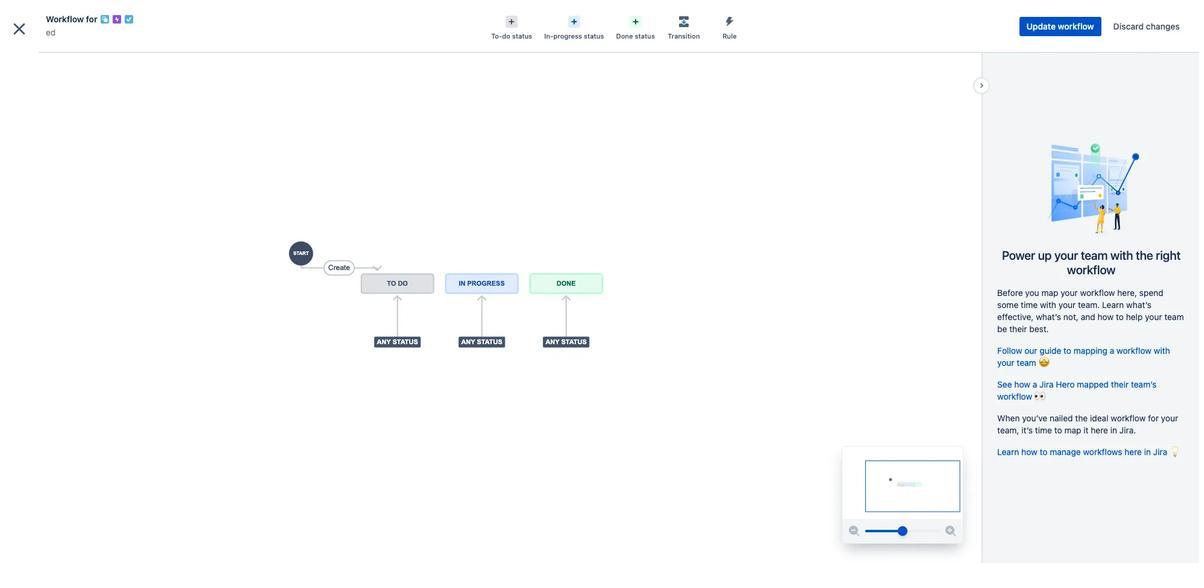 Task type: describe. For each thing, give the bounding box(es) containing it.
to left manage
[[1040, 447, 1048, 457]]

your inside when you've nailed the ideal workflow for your team, it's time to map it here in jira.
[[1162, 413, 1179, 423]]

discard changes button
[[1107, 17, 1188, 36]]

help
[[1127, 312, 1143, 322]]

hero
[[1056, 379, 1075, 390]]

workflow inside see how a jira hero mapped their team's workflow
[[998, 391, 1033, 402]]

their inside before you map your workflow here, spend some time with your team. learn what's effective, what's not, and how to help your team be their best.
[[1010, 324, 1028, 334]]

workflow inside power up your team with the right workflow
[[1068, 263, 1116, 277]]

workflows
[[1084, 447, 1123, 457]]

1 horizontal spatial in
[[1145, 447, 1152, 457]]

close workflow editor image
[[10, 19, 29, 39]]

to-
[[491, 32, 502, 40]]

workflow inside before you map your workflow here, spend some time with your team. learn what's effective, what's not, and how to help your team be their best.
[[1081, 288, 1116, 298]]

be
[[998, 324, 1008, 334]]

ideal
[[1091, 413, 1109, 423]]

done status
[[616, 32, 655, 40]]

see how a jira hero mapped their team's workflow
[[998, 379, 1157, 402]]

1 vertical spatial ed
[[36, 52, 46, 63]]

before
[[998, 288, 1023, 298]]

spend
[[1140, 288, 1164, 298]]

Zoom level range field
[[866, 519, 941, 543]]

zoom out image
[[848, 524, 862, 538]]

time inside before you map your workflow here, spend some time with your team. learn what's effective, what's not, and how to help your team be their best.
[[1021, 300, 1038, 310]]

the inside power up your team with the right workflow
[[1136, 249, 1154, 262]]

3 status from the left
[[635, 32, 655, 40]]

in-
[[545, 32, 554, 40]]

for inside when you've nailed the ideal workflow for your team, it's time to map it here in jira.
[[1149, 413, 1159, 423]]

your inside power up your team with the right workflow
[[1055, 249, 1079, 262]]

done status button
[[610, 12, 661, 41]]

💡
[[1170, 447, 1181, 457]]

with inside power up your team with the right workflow
[[1111, 249, 1134, 262]]

you
[[1026, 288, 1040, 298]]

do
[[502, 32, 511, 40]]

team's
[[1132, 379, 1157, 390]]

best.
[[1030, 324, 1049, 334]]

nailed
[[1050, 413, 1073, 423]]

changes
[[1147, 21, 1180, 31]]

1 horizontal spatial here
[[1125, 447, 1142, 457]]

to-do status button
[[485, 12, 539, 41]]

learn how to manage workflows here in jira 💡
[[998, 447, 1181, 457]]

to inside before you map your workflow here, spend some time with your team. learn what's effective, what's not, and how to help your team be their best.
[[1116, 312, 1124, 322]]

you're in the workflow viewfinder, use the arrow keys to move it element
[[843, 447, 963, 519]]

with inside before you map your workflow here, spend some time with your team. learn what's effective, what's not, and how to help your team be their best.
[[1041, 300, 1057, 310]]

the inside when you've nailed the ideal workflow for your team, it's time to map it here in jira.
[[1076, 413, 1088, 423]]

in-progress status button
[[539, 12, 610, 41]]

update
[[1027, 21, 1056, 31]]

status for in-progress status
[[584, 32, 604, 40]]

with inside follow our guide to mapping a workflow with your team
[[1154, 346, 1171, 356]]

jira inside see how a jira hero mapped their team's workflow
[[1040, 379, 1054, 390]]

map inside before you map your workflow here, spend some time with your team. learn what's effective, what's not, and how to help your team be their best.
[[1042, 288, 1059, 298]]

workflow inside when you've nailed the ideal workflow for your team, it's time to map it here in jira.
[[1111, 413, 1146, 423]]

not,
[[1064, 312, 1079, 322]]

progress
[[554, 32, 582, 40]]

zoom in image
[[944, 524, 959, 538]]

follow our guide to mapping a workflow with your team
[[998, 346, 1171, 368]]

your inside follow our guide to mapping a workflow with your team
[[998, 358, 1015, 368]]

learn inside before you map your workflow here, spend some time with your team. learn what's effective, what's not, and how to help your team be their best.
[[1103, 300, 1125, 310]]

up
[[1039, 249, 1052, 262]]

before you map your workflow here, spend some time with your team. learn what's effective, what's not, and how to help your team be their best.
[[998, 288, 1184, 334]]

workflow inside update workflow 'button'
[[1058, 21, 1095, 31]]

it's
[[1022, 425, 1033, 435]]

you've
[[1023, 413, 1048, 423]]

team.
[[1079, 300, 1100, 310]]

workflow for
[[46, 14, 97, 24]]

rule
[[723, 32, 737, 40]]

here inside when you've nailed the ideal workflow for your team, it's time to map it here in jira.
[[1091, 425, 1109, 435]]

when
[[998, 413, 1020, 423]]

how for learn how to manage workflows here in jira 💡
[[1022, 447, 1038, 457]]

create button
[[480, 7, 521, 26]]

update workflow
[[1027, 21, 1095, 31]]

to-do status
[[491, 32, 533, 40]]

1 vertical spatial what's
[[1036, 312, 1062, 322]]

primary element
[[7, 0, 971, 33]]

team inside before you map your workflow here, spend some time with your team. learn what's effective, what's not, and how to help your team be their best.
[[1165, 312, 1184, 322]]

1 horizontal spatial jira
[[1154, 447, 1168, 457]]

mapping
[[1074, 346, 1108, 356]]



Task type: locate. For each thing, give the bounding box(es) containing it.
map inside when you've nailed the ideal workflow for your team, it's time to map it here in jira.
[[1065, 425, 1082, 435]]

it
[[1084, 425, 1089, 435]]

to right "guide"
[[1064, 346, 1072, 356]]

done
[[616, 32, 633, 40]]

see
[[998, 379, 1013, 390]]

power
[[1002, 249, 1036, 262]]

what's up 'best.'
[[1036, 312, 1062, 322]]

transition button
[[661, 12, 707, 41]]

how right see
[[1015, 379, 1031, 390]]

0 vertical spatial what's
[[1127, 300, 1152, 310]]

0 vertical spatial a
[[1110, 346, 1115, 356]]

1 horizontal spatial map
[[1065, 425, 1082, 435]]

what's
[[1127, 300, 1152, 310], [1036, 312, 1062, 322]]

how
[[1098, 312, 1114, 322], [1015, 379, 1031, 390], [1022, 447, 1038, 457]]

1 horizontal spatial what's
[[1127, 300, 1152, 310]]

transition
[[668, 32, 700, 40]]

1 horizontal spatial with
[[1111, 249, 1134, 262]]

1 horizontal spatial team
[[1081, 249, 1108, 262]]

follow
[[998, 346, 1023, 356]]

a inside see how a jira hero mapped their team's workflow
[[1033, 379, 1038, 390]]

0 vertical spatial their
[[1010, 324, 1028, 334]]

0 horizontal spatial what's
[[1036, 312, 1062, 322]]

discard
[[1114, 21, 1144, 31]]

team inside follow our guide to mapping a workflow with your team
[[1017, 358, 1037, 368]]

map left the it
[[1065, 425, 1082, 435]]

power up your team with the right workflow dialog
[[0, 0, 1200, 563]]

team,
[[998, 425, 1020, 435]]

team right up
[[1081, 249, 1108, 262]]

jira up 👀
[[1040, 379, 1054, 390]]

ed down ed link
[[36, 52, 46, 63]]

our
[[1025, 346, 1038, 356]]

0 vertical spatial jira
[[1040, 379, 1054, 390]]

0 vertical spatial map
[[1042, 288, 1059, 298]]

here down ideal
[[1091, 425, 1109, 435]]

0 vertical spatial for
[[86, 14, 97, 24]]

1 vertical spatial how
[[1015, 379, 1031, 390]]

discard changes
[[1114, 21, 1180, 31]]

0 horizontal spatial for
[[86, 14, 97, 24]]

with
[[1111, 249, 1134, 262], [1041, 300, 1057, 310], [1154, 346, 1171, 356]]

in
[[1111, 425, 1118, 435], [1145, 447, 1152, 457]]

map
[[1042, 288, 1059, 298], [1065, 425, 1082, 435]]

to inside when you've nailed the ideal workflow for your team, it's time to map it here in jira.
[[1055, 425, 1063, 435]]

0 horizontal spatial status
[[512, 32, 533, 40]]

team down our
[[1017, 358, 1037, 368]]

2 horizontal spatial team
[[1165, 312, 1184, 322]]

status right progress
[[584, 32, 604, 40]]

and
[[1081, 312, 1096, 322]]

rule button
[[707, 12, 753, 41]]

jira.
[[1120, 425, 1137, 435]]

0 horizontal spatial jira
[[1040, 379, 1054, 390]]

0 horizontal spatial the
[[1076, 413, 1088, 423]]

here down the jira.
[[1125, 447, 1142, 457]]

status right done
[[635, 32, 655, 40]]

how inside see how a jira hero mapped their team's workflow
[[1015, 379, 1031, 390]]

0 horizontal spatial team
[[1017, 358, 1037, 368]]

2 vertical spatial team
[[1017, 358, 1037, 368]]

0 vertical spatial with
[[1111, 249, 1134, 262]]

2 horizontal spatial with
[[1154, 346, 1171, 356]]

update workflow button
[[1020, 17, 1102, 36]]

jira
[[1040, 379, 1054, 390], [1154, 447, 1168, 457]]

team right help
[[1165, 312, 1184, 322]]

1 vertical spatial for
[[1149, 413, 1159, 423]]

0 vertical spatial team
[[1081, 249, 1108, 262]]

0 horizontal spatial here
[[1091, 425, 1109, 435]]

in left 💡
[[1145, 447, 1152, 457]]

1 vertical spatial with
[[1041, 300, 1057, 310]]

the
[[1136, 249, 1154, 262], [1076, 413, 1088, 423]]

workflow
[[1058, 21, 1095, 31], [1068, 263, 1116, 277], [1081, 288, 1116, 298], [1117, 346, 1152, 356], [998, 391, 1033, 402], [1111, 413, 1146, 423]]

0 vertical spatial the
[[1136, 249, 1154, 262]]

when you've nailed the ideal workflow for your team, it's time to map it here in jira.
[[998, 413, 1179, 435]]

status for to-do status
[[512, 32, 533, 40]]

0 vertical spatial how
[[1098, 312, 1114, 322]]

2 status from the left
[[584, 32, 604, 40]]

how right and
[[1098, 312, 1114, 322]]

a
[[1110, 346, 1115, 356], [1033, 379, 1038, 390]]

learn down here,
[[1103, 300, 1125, 310]]

1 vertical spatial team
[[1165, 312, 1184, 322]]

effective,
[[998, 312, 1034, 322]]

the left right at the top of the page
[[1136, 249, 1154, 262]]

time
[[1021, 300, 1038, 310], [1036, 425, 1053, 435]]

for down team's
[[1149, 413, 1159, 423]]

1 horizontal spatial their
[[1112, 379, 1129, 390]]

for right workflow
[[86, 14, 97, 24]]

1 status from the left
[[512, 32, 533, 40]]

1 vertical spatial their
[[1112, 379, 1129, 390]]

1 vertical spatial learn
[[998, 447, 1020, 457]]

here
[[1091, 425, 1109, 435], [1125, 447, 1142, 457]]

jira left 💡
[[1154, 447, 1168, 457]]

their down effective, at the right of page
[[1010, 324, 1028, 334]]

status right do
[[512, 32, 533, 40]]

0 vertical spatial ed
[[46, 27, 56, 37]]

learn down the team,
[[998, 447, 1020, 457]]

how for see how a jira hero mapped their team's workflow
[[1015, 379, 1031, 390]]

in left the jira.
[[1111, 425, 1118, 435]]

1 vertical spatial jira
[[1154, 447, 1168, 457]]

0 horizontal spatial in
[[1111, 425, 1118, 435]]

right
[[1156, 249, 1181, 262]]

time down the you
[[1021, 300, 1038, 310]]

their inside see how a jira hero mapped their team's workflow
[[1112, 379, 1129, 390]]

a inside follow our guide to mapping a workflow with your team
[[1110, 346, 1115, 356]]

their left team's
[[1112, 379, 1129, 390]]

2 vertical spatial how
[[1022, 447, 1038, 457]]

0 vertical spatial here
[[1091, 425, 1109, 435]]

time down the you've
[[1036, 425, 1053, 435]]

to left help
[[1116, 312, 1124, 322]]

in-progress status
[[545, 32, 604, 40]]

1 vertical spatial the
[[1076, 413, 1088, 423]]

👀
[[1035, 391, 1046, 402]]

with up team's
[[1154, 346, 1171, 356]]

ed down workflow
[[46, 27, 56, 37]]

1 horizontal spatial status
[[584, 32, 604, 40]]

status
[[512, 32, 533, 40], [584, 32, 604, 40], [635, 32, 655, 40]]

their
[[1010, 324, 1028, 334], [1112, 379, 1129, 390]]

what's up help
[[1127, 300, 1152, 310]]

🤩
[[1039, 358, 1050, 368]]

how down it's
[[1022, 447, 1038, 457]]

team
[[1081, 249, 1108, 262], [1165, 312, 1184, 322], [1017, 358, 1037, 368]]

1 horizontal spatial for
[[1149, 413, 1159, 423]]

1 vertical spatial here
[[1125, 447, 1142, 457]]

group
[[5, 221, 140, 286], [5, 221, 140, 253], [5, 253, 140, 286]]

0 vertical spatial time
[[1021, 300, 1038, 310]]

create banner
[[0, 0, 1200, 34]]

guide
[[1040, 346, 1062, 356]]

0 horizontal spatial learn
[[998, 447, 1020, 457]]

Search field
[[971, 7, 1091, 26]]

to inside follow our guide to mapping a workflow with your team
[[1064, 346, 1072, 356]]

create
[[487, 11, 514, 21]]

time inside when you've nailed the ideal workflow for your team, it's time to map it here in jira.
[[1036, 425, 1053, 435]]

0 horizontal spatial map
[[1042, 288, 1059, 298]]

0 horizontal spatial their
[[1010, 324, 1028, 334]]

here,
[[1118, 288, 1138, 298]]

team inside power up your team with the right workflow
[[1081, 249, 1108, 262]]

1 vertical spatial a
[[1033, 379, 1038, 390]]

1 horizontal spatial a
[[1110, 346, 1115, 356]]

mapped
[[1078, 379, 1109, 390]]

to down nailed
[[1055, 425, 1063, 435]]

with up 'best.'
[[1041, 300, 1057, 310]]

a right mapping
[[1110, 346, 1115, 356]]

2 horizontal spatial status
[[635, 32, 655, 40]]

power up your team with the right workflow
[[1002, 249, 1181, 277]]

how inside before you map your workflow here, spend some time with your team. learn what's effective, what's not, and how to help your team be their best.
[[1098, 312, 1114, 322]]

jira software image
[[31, 9, 112, 24], [31, 9, 112, 24]]

1 vertical spatial in
[[1145, 447, 1152, 457]]

some
[[998, 300, 1019, 310]]

ed link
[[46, 25, 56, 40]]

with up here,
[[1111, 249, 1134, 262]]

a up 👀
[[1033, 379, 1038, 390]]

manage
[[1050, 447, 1081, 457]]

ed inside power up your team with the right workflow "dialog"
[[46, 27, 56, 37]]

map right the you
[[1042, 288, 1059, 298]]

1 horizontal spatial learn
[[1103, 300, 1125, 310]]

2 vertical spatial with
[[1154, 346, 1171, 356]]

the up the it
[[1076, 413, 1088, 423]]

for
[[86, 14, 97, 24], [1149, 413, 1159, 423]]

to
[[1116, 312, 1124, 322], [1064, 346, 1072, 356], [1055, 425, 1063, 435], [1040, 447, 1048, 457]]

your
[[1055, 249, 1079, 262], [1061, 288, 1078, 298], [1059, 300, 1076, 310], [1146, 312, 1163, 322], [998, 358, 1015, 368], [1162, 413, 1179, 423]]

0 vertical spatial in
[[1111, 425, 1118, 435]]

0 horizontal spatial a
[[1033, 379, 1038, 390]]

0 vertical spatial learn
[[1103, 300, 1125, 310]]

in inside when you've nailed the ideal workflow for your team, it's time to map it here in jira.
[[1111, 425, 1118, 435]]

learn
[[1103, 300, 1125, 310], [998, 447, 1020, 457]]

1 horizontal spatial the
[[1136, 249, 1154, 262]]

1 vertical spatial time
[[1036, 425, 1053, 435]]

0 horizontal spatial with
[[1041, 300, 1057, 310]]

workflow inside follow our guide to mapping a workflow with your team
[[1117, 346, 1152, 356]]

workflow
[[46, 14, 84, 24]]

1 vertical spatial map
[[1065, 425, 1082, 435]]

ed
[[46, 27, 56, 37], [36, 52, 46, 63]]



Task type: vqa. For each thing, say whether or not it's contained in the screenshot.
left what's
yes



